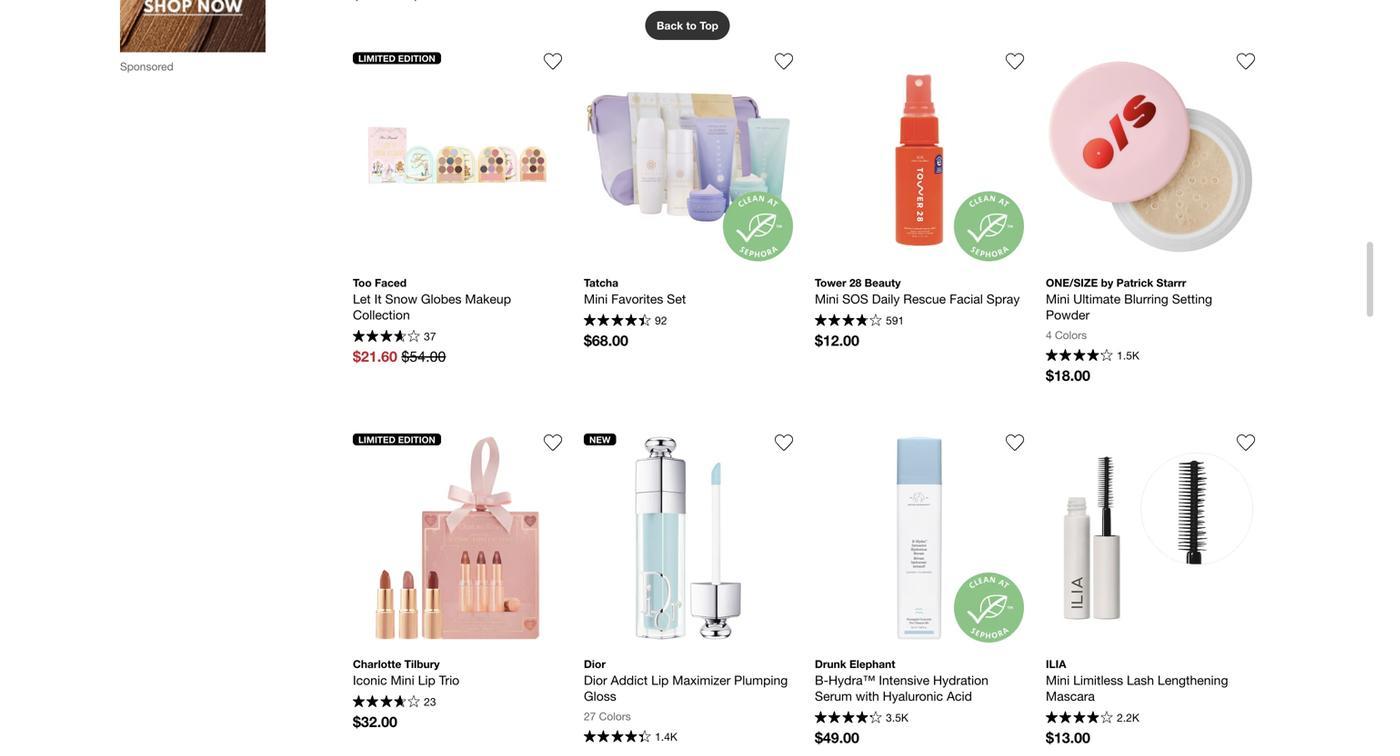 Task type: describe. For each thing, give the bounding box(es) containing it.
faced
[[375, 276, 407, 289]]

hydration
[[933, 673, 988, 688]]

1.5k reviews element
[[1117, 349, 1139, 362]]

92 reviews element
[[655, 314, 667, 327]]

one/size by patrick starrr - mini ultimate blurring setting powder image
[[1046, 52, 1255, 261]]

edition for snow
[[398, 53, 435, 63]]

2.2k
[[1117, 712, 1139, 724]]

setting
[[1172, 291, 1212, 306]]

back to top
[[657, 19, 718, 32]]

powder
[[1046, 307, 1090, 322]]

1 vertical spatial 4 stars element
[[1046, 349, 1113, 364]]

dior dior addict lip maximizer plumping gloss 27 colors
[[584, 658, 791, 723]]

drunk
[[815, 658, 846, 671]]

too faced let it snow globes makeup collection
[[353, 276, 515, 322]]

let
[[353, 291, 371, 306]]

591 reviews element
[[886, 314, 904, 327]]

back
[[657, 19, 683, 32]]

rescue
[[903, 291, 946, 306]]

tower 28 beauty mini sos daily rescue facial spray
[[815, 276, 1020, 306]]

image de bannière avec contenu sponsorisé image
[[120, 0, 266, 52]]

sos
[[842, 291, 868, 306]]

sign in to love dior - dior addict lip maximizer plumping gloss image
[[775, 434, 793, 452]]

tilbury
[[404, 658, 440, 671]]

colors inside dior dior addict lip maximizer plumping gloss 27 colors
[[599, 710, 631, 723]]

$13.00
[[1046, 729, 1090, 746]]

one/size by patrick starrr mini ultimate blurring setting powder 4 colors
[[1046, 276, 1216, 341]]

set
[[667, 291, 686, 306]]

3.5 stars element for mini
[[353, 696, 420, 710]]

mini inside charlotte tilbury iconic mini lip trio
[[391, 673, 414, 688]]

2.2k reviews element
[[1117, 712, 1139, 724]]

23 reviews element
[[424, 696, 436, 708]]

tatcha
[[584, 276, 618, 289]]

charlotte
[[353, 658, 401, 671]]

lengthening
[[1158, 673, 1228, 688]]

1.4k
[[655, 731, 677, 743]]

makeup
[[465, 291, 511, 306]]

globes
[[421, 291, 462, 306]]

1.5k
[[1117, 349, 1139, 362]]

patrick
[[1116, 276, 1153, 289]]

4.5 stars element for $68.00
[[584, 314, 651, 329]]

37 reviews element
[[424, 330, 436, 343]]

4
[[1046, 329, 1052, 341]]

with
[[856, 689, 879, 704]]

drunk elephant - b-hydra™ intensive hydration serum with hyaluronic acid image
[[815, 434, 1024, 643]]

sign in to love drunk elephant - b-hydra™ intensive hydration serum with hyaluronic acid image
[[1006, 434, 1024, 452]]

$18.00
[[1046, 367, 1090, 384]]

too faced - let it snow globes makeup collection image
[[353, 52, 562, 261]]

new
[[589, 434, 611, 445]]

mini inside one/size by patrick starrr mini ultimate blurring setting powder 4 colors
[[1046, 291, 1070, 306]]

3.5 stars element for it
[[353, 330, 420, 344]]

snow
[[385, 291, 417, 306]]

$68.00
[[584, 332, 628, 349]]

3.5k reviews element
[[886, 712, 908, 724]]

collection
[[353, 307, 410, 322]]

1 dior from the top
[[584, 658, 606, 671]]

23
[[424, 696, 436, 708]]

mini inside tatcha mini favorites set
[[584, 291, 608, 306]]

$12.00
[[815, 332, 859, 349]]

37
[[424, 330, 436, 343]]

tatcha mini favorites set
[[584, 276, 686, 306]]

sign in to love tower 28 beauty - mini sos daily rescue facial spray image
[[1006, 52, 1024, 70]]

$32.00
[[353, 713, 397, 731]]

tower
[[815, 276, 846, 289]]

blurring
[[1124, 291, 1168, 306]]

mini inside ilia mini limitless lash lengthening mascara
[[1046, 673, 1070, 688]]

sponsored
[[120, 60, 173, 73]]

ilia
[[1046, 658, 1066, 671]]

tower 28 beauty - mini sos daily rescue facial spray image
[[815, 52, 1024, 261]]

27
[[584, 710, 596, 723]]

limited for iconic
[[358, 434, 396, 445]]

2 vertical spatial 4.5 stars element
[[584, 731, 651, 745]]

charlotte tilbury iconic mini lip trio
[[353, 658, 459, 688]]

2 dior from the top
[[584, 673, 607, 688]]

beauty
[[865, 276, 901, 289]]

serum
[[815, 689, 852, 704]]

gloss
[[584, 689, 616, 704]]



Task type: locate. For each thing, give the bounding box(es) containing it.
sign in to love ilia - mini limitless lash lengthening mascara image
[[1237, 434, 1255, 452]]

0 horizontal spatial colors
[[599, 710, 631, 723]]

too
[[353, 276, 372, 289]]

hyaluronic
[[883, 689, 943, 704]]

dior
[[584, 658, 606, 671], [584, 673, 607, 688]]

4.5 stars element up $68.00
[[584, 314, 651, 329]]

lip down tilbury
[[418, 673, 435, 688]]

3.5k
[[886, 712, 908, 724]]

mini down tatcha
[[584, 291, 608, 306]]

colors right '27'
[[599, 710, 631, 723]]

1 vertical spatial 3.5 stars element
[[353, 696, 420, 710]]

ultimate
[[1073, 291, 1121, 306]]

charlotte tilbury - iconic mini lip trio image
[[353, 434, 562, 643]]

4 stars element up $12.00
[[815, 314, 882, 329]]

hydra™
[[829, 673, 875, 688]]

1 lip from the left
[[418, 673, 435, 688]]

2 3.5 stars element from the top
[[353, 696, 420, 710]]

lip
[[418, 673, 435, 688], [651, 673, 669, 688]]

sign in to love tatcha - mini favorites set image
[[775, 52, 793, 70]]

3.5 stars element up $32.00
[[353, 696, 420, 710]]

mascara
[[1046, 689, 1095, 704]]

0 vertical spatial limited edition
[[358, 53, 435, 63]]

drunk elephant b-hydra™ intensive hydration serum with hyaluronic acid
[[815, 658, 992, 704]]

colors inside one/size by patrick starrr mini ultimate blurring setting powder 4 colors
[[1055, 329, 1087, 341]]

28
[[849, 276, 862, 289]]

1 horizontal spatial colors
[[1055, 329, 1087, 341]]

lip inside charlotte tilbury iconic mini lip trio
[[418, 673, 435, 688]]

0 vertical spatial edition
[[398, 53, 435, 63]]

limited edition for it
[[358, 53, 435, 63]]

lip right addict
[[651, 673, 669, 688]]

1.4k reviews element
[[655, 731, 677, 743]]

92
[[655, 314, 667, 327]]

limited
[[358, 53, 396, 63], [358, 434, 396, 445]]

one/size
[[1046, 276, 1098, 289]]

limitless
[[1073, 673, 1123, 688]]

addict
[[611, 673, 648, 688]]

trio
[[439, 673, 459, 688]]

1 vertical spatial edition
[[398, 434, 435, 445]]

plumping
[[734, 673, 788, 688]]

mini down the ilia on the bottom of page
[[1046, 673, 1070, 688]]

3.5 stars element up $21.60
[[353, 330, 420, 344]]

colors
[[1055, 329, 1087, 341], [599, 710, 631, 723]]

b-
[[815, 673, 829, 688]]

limited for let
[[358, 53, 396, 63]]

ilia - mini limitless lash lengthening mascara image
[[1046, 434, 1255, 643]]

to
[[686, 19, 697, 32]]

0 vertical spatial colors
[[1055, 329, 1087, 341]]

4.5 stars element
[[584, 314, 651, 329], [815, 711, 882, 726], [584, 731, 651, 745]]

4.5 stars element up $49.00
[[815, 711, 882, 726]]

$54.00
[[401, 348, 446, 365]]

mini inside tower 28 beauty mini sos daily rescue facial spray
[[815, 291, 839, 306]]

mini
[[584, 291, 608, 306], [815, 291, 839, 306], [1046, 291, 1070, 306], [391, 673, 414, 688], [1046, 673, 1070, 688]]

lash
[[1127, 673, 1154, 688]]

4.5 stars element down '27'
[[584, 731, 651, 745]]

sign in to love one/size by patrick starrr - mini ultimate blurring setting powder image
[[1237, 52, 1255, 70]]

mini up powder
[[1046, 291, 1070, 306]]

1 vertical spatial limited
[[358, 434, 396, 445]]

4 stars element up $18.00
[[1046, 349, 1113, 364]]

mini down tower
[[815, 291, 839, 306]]

sign in to love too faced - let it snow globes makeup collection image
[[544, 52, 562, 70]]

2 edition from the top
[[398, 434, 435, 445]]

lip inside dior dior addict lip maximizer plumping gloss 27 colors
[[651, 673, 669, 688]]

1 limited edition from the top
[[358, 53, 435, 63]]

1 vertical spatial colors
[[599, 710, 631, 723]]

4 stars element for $13.00
[[1046, 711, 1113, 726]]

2 lip from the left
[[651, 673, 669, 688]]

spray
[[986, 291, 1020, 306]]

it
[[374, 291, 382, 306]]

limited edition for mini
[[358, 434, 435, 445]]

0 vertical spatial 4.5 stars element
[[584, 314, 651, 329]]

by
[[1101, 276, 1113, 289]]

iconic
[[353, 673, 387, 688]]

maximizer
[[672, 673, 731, 688]]

1 3.5 stars element from the top
[[353, 330, 420, 344]]

colors down powder
[[1055, 329, 1087, 341]]

4 stars element for $12.00
[[815, 314, 882, 329]]

1 vertical spatial 4.5 stars element
[[815, 711, 882, 726]]

1 horizontal spatial lip
[[651, 673, 669, 688]]

1 vertical spatial limited edition
[[358, 434, 435, 445]]

top
[[700, 19, 718, 32]]

1 vertical spatial dior
[[584, 673, 607, 688]]

mini down tilbury
[[391, 673, 414, 688]]

sign in to love charlotte tilbury - iconic mini lip trio image
[[544, 434, 562, 452]]

1 limited from the top
[[358, 53, 396, 63]]

2 limited edition from the top
[[358, 434, 435, 445]]

3.5 stars element
[[353, 330, 420, 344], [353, 696, 420, 710]]

4.5 stars element for $49.00
[[815, 711, 882, 726]]

2 vertical spatial 4 stars element
[[1046, 711, 1113, 726]]

2 limited from the top
[[358, 434, 396, 445]]

0 horizontal spatial lip
[[418, 673, 435, 688]]

acid
[[947, 689, 972, 704]]

$21.60 $54.00
[[353, 348, 446, 365]]

$21.60
[[353, 348, 397, 365]]

0 vertical spatial limited
[[358, 53, 396, 63]]

elephant
[[849, 658, 895, 671]]

back to top button
[[645, 11, 730, 40]]

limited edition
[[358, 53, 435, 63], [358, 434, 435, 445]]

$49.00
[[815, 729, 859, 746]]

edition
[[398, 53, 435, 63], [398, 434, 435, 445]]

dior - dior addict lip maximizer plumping gloss image
[[584, 434, 793, 643]]

4 stars element
[[815, 314, 882, 329], [1046, 349, 1113, 364], [1046, 711, 1113, 726]]

1 edition from the top
[[398, 53, 435, 63]]

0 vertical spatial dior
[[584, 658, 606, 671]]

facial
[[949, 291, 983, 306]]

4 stars element up $13.00 on the bottom of the page
[[1046, 711, 1113, 726]]

0 vertical spatial 4 stars element
[[815, 314, 882, 329]]

starrr
[[1156, 276, 1186, 289]]

intensive
[[879, 673, 930, 688]]

edition for lip
[[398, 434, 435, 445]]

ilia mini limitless lash lengthening mascara
[[1046, 658, 1232, 704]]

591
[[886, 314, 904, 327]]

daily
[[872, 291, 900, 306]]

tatcha - mini favorites set image
[[584, 52, 793, 261]]

0 vertical spatial 3.5 stars element
[[353, 330, 420, 344]]

favorites
[[611, 291, 663, 306]]



Task type: vqa. For each thing, say whether or not it's contained in the screenshot.
-
no



